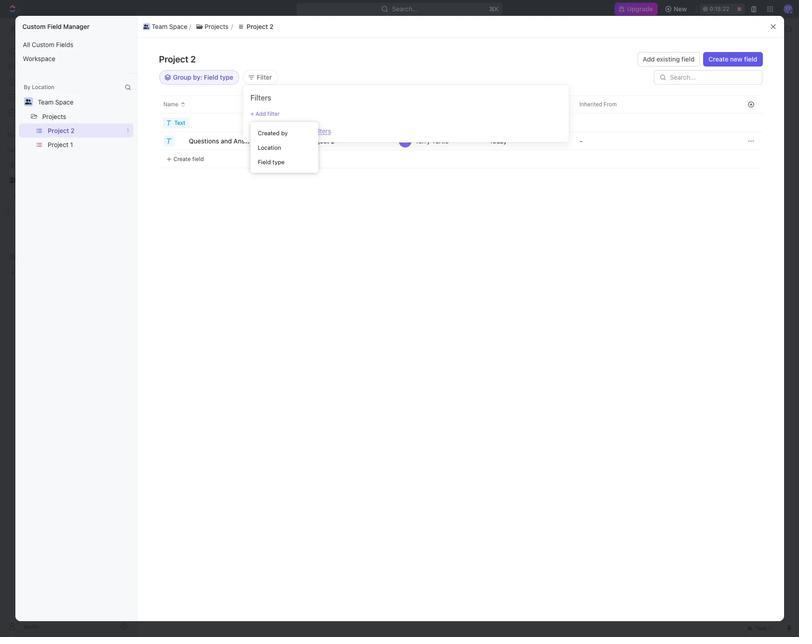 Task type: locate. For each thing, give the bounding box(es) containing it.
0 vertical spatial from
[[615, 101, 627, 107]]

field
[[682, 55, 695, 63], [745, 55, 758, 63], [193, 156, 204, 162], [140, 493, 153, 500]]

5 column header from the left
[[658, 96, 740, 114]]

0 horizontal spatial questions and answers
[[111, 469, 180, 476]]

create new field button
[[704, 52, 764, 67]]

create
[[709, 55, 729, 63], [174, 156, 191, 162]]

press space to select this row. row
[[296, 114, 740, 132], [137, 132, 296, 150], [296, 132, 740, 150], [296, 150, 740, 168]]

column header left the name
[[137, 96, 145, 114]]

1 horizontal spatial field
[[258, 158, 271, 165]]

0 horizontal spatial and
[[142, 469, 153, 476]]

0 horizontal spatial questions
[[111, 469, 140, 476]]

press space to select this row. row containing terry turtle
[[296, 132, 740, 150]]

add task button down + in the top left of the page
[[232, 126, 271, 137]]

hide
[[693, 84, 707, 91]]

0 vertical spatial custom
[[22, 23, 46, 30]]

team inside "list"
[[152, 22, 168, 30]]

column header down hide
[[658, 96, 740, 114]]

column header
[[137, 96, 145, 114], [296, 96, 386, 114], [386, 96, 477, 114], [477, 96, 567, 114], [658, 96, 740, 114]]

user group image
[[144, 27, 150, 31], [9, 177, 16, 183]]

1 horizontal spatial questions
[[189, 137, 219, 145]]

status right -
[[598, 137, 613, 144]]

projects / project 2
[[133, 34, 193, 42]]

projects button
[[191, 21, 233, 32], [38, 109, 70, 124]]

add left description
[[112, 388, 123, 396]]

1 horizontal spatial questions and answers
[[189, 137, 259, 145]]

1 status from the top
[[598, 101, 613, 107]]

task
[[606, 86, 617, 93]]

user group image inside tree
[[9, 177, 16, 183]]

search...
[[393, 5, 418, 13]]

task 1 link
[[180, 155, 314, 168]]

custom fields element
[[94, 463, 484, 504]]

2 row group from the left
[[740, 114, 763, 168]]

list down manager
[[15, 38, 137, 66]]

0 vertical spatial field
[[47, 23, 62, 30]]

1 inside project 1 "button"
[[70, 141, 73, 148]]

create left new
[[709, 55, 729, 63]]

projects link left project 2 button
[[196, 24, 233, 34]]

fields down the subtasks
[[126, 448, 148, 457]]

workspace
[[23, 55, 55, 62]]

and up task 1 "link"
[[221, 137, 232, 145]]

0 vertical spatial team space button
[[141, 21, 189, 32]]

home
[[22, 47, 39, 55]]

changed down "clickbot"
[[574, 137, 596, 144]]

2 column header from the left
[[296, 96, 386, 114]]

1 vertical spatial projects button
[[38, 109, 70, 124]]

progress
[[175, 128, 205, 134]]

you left created
[[563, 86, 572, 93]]

1 vertical spatial status
[[598, 137, 613, 144]]

list
[[141, 21, 768, 32], [15, 38, 137, 66], [15, 124, 137, 152]]

task
[[748, 58, 762, 66], [255, 128, 267, 134], [182, 157, 196, 165]]

from down task
[[615, 101, 627, 107]]

1 horizontal spatial answers
[[234, 137, 259, 145]]

0 vertical spatial answers
[[234, 137, 259, 145]]

0 vertical spatial list
[[141, 21, 768, 32]]

by
[[281, 129, 288, 136]]

name
[[164, 101, 179, 108]]

0 vertical spatial fields
[[56, 41, 73, 48]]

questions down progress
[[189, 137, 219, 145]]

projects link down user group icon
[[133, 34, 157, 42]]

1 horizontal spatial created
[[596, 34, 616, 41]]

field right new
[[745, 55, 758, 63]]

fields inside button
[[56, 41, 73, 48]]

custom inside button
[[32, 41, 54, 48]]

create for create field
[[174, 156, 191, 162]]

task inside "link"
[[182, 157, 196, 165]]

0 vertical spatial projects button
[[191, 21, 233, 32]]

location up field type
[[258, 144, 282, 151]]

1 for project 1
[[70, 141, 73, 148]]

list down dashboards link
[[15, 124, 137, 152]]

you up "clickbot"
[[563, 101, 572, 107]]

questions and answers up empty field
[[111, 469, 180, 476]]

1 inside task 1 "link"
[[198, 157, 201, 165]]

custom
[[22, 23, 46, 30], [32, 41, 54, 48], [94, 448, 124, 457]]

1 horizontal spatial add task button
[[729, 55, 767, 69]]

home link
[[4, 44, 131, 58]]

1 horizontal spatial 1
[[127, 127, 129, 134]]

2 vertical spatial task
[[182, 157, 196, 165]]

0 horizontal spatial 1
[[70, 141, 73, 148]]

user group image up projects / project 2
[[144, 27, 150, 31]]

share button
[[647, 31, 675, 45]]

grid
[[137, 96, 763, 614]]

project 1
[[48, 141, 73, 148]]

from down com
[[615, 137, 627, 144]]

1 row group from the left
[[296, 114, 740, 168]]

nov
[[626, 34, 636, 41]]

answers
[[234, 137, 259, 145], [155, 469, 180, 476]]

1 vertical spatial you changed status from
[[563, 137, 628, 144]]

0 vertical spatial create
[[709, 55, 729, 63]]

questions and answers row group
[[137, 114, 318, 168]]

user group image
[[144, 24, 149, 29]]

1 vertical spatial user group image
[[9, 177, 16, 183]]

1 vertical spatial 1
[[70, 141, 73, 148]]

1 vertical spatial create
[[174, 156, 191, 162]]

0 horizontal spatial project 2 link
[[166, 34, 193, 42]]

task right new
[[748, 58, 762, 66]]

0 horizontal spatial location
[[32, 84, 54, 91]]

field left type
[[258, 158, 271, 165]]

0 horizontal spatial create
[[174, 156, 191, 162]]

0 vertical spatial user group image
[[144, 27, 150, 31]]

press space to select this row. row containing questions and answers
[[137, 132, 296, 150]]

2 vertical spatial 1
[[198, 157, 201, 165]]

1 horizontal spatial fields
[[126, 448, 148, 457]]

calendar
[[231, 84, 258, 91]]

Search... text field
[[671, 74, 758, 81]]

task sidebar content section
[[544, 49, 735, 615]]

0 horizontal spatial user group image
[[9, 177, 16, 183]]

0 vertical spatial location
[[32, 84, 54, 91]]

workspace button
[[19, 52, 133, 66]]

questions inside custom fields element
[[111, 469, 140, 476]]

0 horizontal spatial answers
[[155, 469, 180, 476]]

create down in progress
[[174, 156, 191, 162]]

2 status from the top
[[598, 137, 613, 144]]

0 horizontal spatial field
[[47, 23, 62, 30]]

questions inside button
[[189, 137, 219, 145]]

1 vertical spatial team space button
[[34, 95, 78, 109]]

1 horizontal spatial projects link
[[196, 24, 233, 34]]

questions
[[189, 137, 219, 145], [111, 469, 140, 476]]

1 vertical spatial changed
[[574, 137, 596, 144]]

learn more about filters
[[262, 127, 331, 135]]

3 you from the top
[[563, 137, 572, 144]]

add task
[[735, 58, 762, 66], [243, 128, 267, 134]]

create field
[[174, 156, 204, 162]]

0 vertical spatial and
[[221, 137, 232, 145]]

create field button
[[163, 154, 208, 165]]

2 horizontal spatial 1
[[198, 157, 201, 165]]

text
[[175, 119, 186, 126]]

column header down the gantt at the left top of the page
[[296, 96, 386, 114]]

0 vertical spatial questions and answers
[[189, 137, 259, 145]]

add existing field
[[644, 55, 695, 63]]

questions and answers button
[[188, 134, 265, 148]]

terry turtle
[[415, 137, 449, 145]]

questions down custom fields
[[111, 469, 140, 476]]

about
[[296, 127, 313, 135]]

1 horizontal spatial and
[[221, 137, 232, 145]]

1 vertical spatial from
[[615, 137, 627, 144]]

team space
[[152, 22, 188, 30], [152, 25, 188, 33], [38, 98, 74, 106]]

custom fields
[[94, 448, 148, 457]]

task down progress
[[182, 157, 196, 165]]

attachments
[[94, 521, 143, 531]]

add right + in the top left of the page
[[256, 110, 266, 117]]

you down "clickbot"
[[563, 151, 572, 158]]

0 vertical spatial you changed status from
[[563, 101, 628, 107]]

team space button down by location
[[34, 95, 78, 109]]

fields
[[56, 41, 73, 48], [126, 448, 148, 457]]

team space button up projects / project 2
[[141, 21, 189, 32]]

inbox link
[[4, 59, 131, 74]]

you changed status from down "clickbot"
[[563, 137, 628, 144]]

created for created by
[[258, 129, 280, 136]]

1
[[127, 127, 129, 134], [70, 141, 73, 148], [198, 157, 201, 165]]

0 horizontal spatial team space button
[[34, 95, 78, 109]]

row group containing terry turtle
[[296, 114, 740, 168]]

field up the all custom fields
[[47, 23, 62, 30]]

and inside custom fields element
[[142, 469, 153, 476]]

empty
[[120, 493, 139, 500]]

1 vertical spatial created
[[258, 129, 280, 136]]

1 vertical spatial list
[[15, 38, 137, 66]]

customize
[[723, 84, 755, 91]]

0 horizontal spatial add task button
[[232, 126, 271, 137]]

changed down created
[[574, 101, 596, 107]]

cell
[[296, 114, 386, 132], [386, 114, 477, 132], [477, 114, 567, 132], [567, 114, 658, 132], [658, 114, 740, 132], [740, 114, 763, 132], [137, 132, 160, 150], [658, 132, 740, 150], [296, 150, 386, 168], [386, 150, 477, 168], [477, 150, 567, 168], [567, 150, 658, 168], [658, 150, 740, 168], [740, 150, 763, 168]]

tree
[[4, 158, 131, 280]]

cell inside questions and answers row group
[[137, 132, 160, 150]]

field inside 'button'
[[193, 156, 204, 162]]

inherited from
[[580, 101, 617, 108]]

docs link
[[4, 75, 131, 89]]

4 you from the top
[[563, 151, 572, 158]]

0 vertical spatial created
[[596, 34, 616, 41]]

0 horizontal spatial task
[[182, 157, 196, 165]]

column header up today
[[477, 96, 567, 114]]

2 vertical spatial custom
[[94, 448, 124, 457]]

team space button
[[141, 21, 189, 32], [34, 95, 78, 109]]

1 horizontal spatial user group image
[[144, 27, 150, 31]]

questions and answers inside custom fields element
[[111, 469, 180, 476]]

0 vertical spatial task
[[748, 58, 762, 66]]

created left by
[[258, 129, 280, 136]]

add left existing
[[644, 55, 656, 63]]

1 horizontal spatial task
[[255, 128, 267, 134]]

projects
[[205, 22, 229, 30], [207, 25, 231, 33], [133, 34, 157, 42], [42, 113, 66, 120]]

1 vertical spatial questions and answers
[[111, 469, 180, 476]]

status down task
[[598, 101, 613, 107]]

calendar link
[[229, 81, 258, 94]]

project 2 button
[[233, 21, 278, 32]]

you
[[563, 86, 572, 93], [563, 101, 572, 107], [563, 137, 572, 144], [563, 151, 572, 158]]

project inside project 1 "button"
[[48, 141, 68, 148]]

+
[[251, 110, 254, 117]]

create inside create field 'button'
[[174, 156, 191, 162]]

add description
[[112, 388, 158, 396]]

press space to select this row. row inside questions and answers row group
[[137, 132, 296, 150]]

all custom fields button
[[19, 38, 133, 52]]

1 vertical spatial and
[[142, 469, 153, 476]]

task 1
[[182, 157, 201, 165]]

project 2
[[247, 22, 274, 30], [250, 25, 277, 33], [157, 54, 211, 69], [159, 54, 196, 64], [48, 127, 75, 134]]

questions and answers up task 1 "link"
[[189, 137, 259, 145]]

custom inside dropdown button
[[94, 448, 124, 457]]

2 horizontal spatial /
[[235, 25, 237, 33]]

1 horizontal spatial project 2 link
[[238, 24, 279, 34]]

0 horizontal spatial created
[[258, 129, 280, 136]]

user group image inside team space link
[[144, 27, 150, 31]]

create inside create new field 'button'
[[709, 55, 729, 63]]

hide button
[[682, 81, 709, 94]]

you left -
[[563, 137, 572, 144]]

add task down + in the top left of the page
[[243, 128, 267, 134]]

1 vertical spatial location
[[258, 144, 282, 151]]

new button
[[662, 2, 693, 16]]

task down + add filter
[[255, 128, 267, 134]]

1 you from the top
[[563, 86, 572, 93]]

0 horizontal spatial projects link
[[133, 34, 157, 42]]

1 vertical spatial answers
[[155, 469, 180, 476]]

inherited from row
[[296, 96, 740, 114]]

0 vertical spatial changed
[[574, 101, 596, 107]]

created for created on nov 17
[[596, 34, 616, 41]]

you changed status from down this
[[563, 101, 628, 107]]

add task up customize
[[735, 58, 762, 66]]

and up empty field
[[142, 469, 153, 476]]

created left on
[[596, 34, 616, 41]]

0 vertical spatial add task
[[735, 58, 762, 66]]

1 vertical spatial add task
[[243, 128, 267, 134]]

team
[[152, 22, 168, 30], [152, 25, 168, 33], [38, 98, 54, 106]]

from
[[615, 101, 627, 107], [615, 137, 627, 144]]

1 vertical spatial fields
[[126, 448, 148, 457]]

status
[[598, 101, 613, 107], [598, 137, 613, 144]]

2 vertical spatial list
[[15, 124, 137, 152]]

1 horizontal spatial /
[[192, 25, 194, 33]]

location
[[32, 84, 54, 91], [258, 144, 282, 151]]

add task button up customize
[[729, 55, 767, 69]]

1 vertical spatial questions
[[111, 469, 140, 476]]

fields up 'workspace' button on the top of page
[[56, 41, 73, 48]]

custom field manager
[[22, 23, 90, 30]]

row group
[[296, 114, 740, 168], [740, 114, 763, 168]]

2 from from the top
[[615, 137, 627, 144]]

2 horizontal spatial task
[[748, 58, 762, 66]]

1 horizontal spatial create
[[709, 55, 729, 63]]

location up dashboards
[[32, 84, 54, 91]]

0 vertical spatial questions
[[189, 137, 219, 145]]

docs
[[22, 78, 37, 86]]

board
[[169, 84, 187, 91]]

by location
[[24, 84, 54, 91]]

0 horizontal spatial fields
[[56, 41, 73, 48]]

1 horizontal spatial add task
[[735, 58, 762, 66]]

1 horizontal spatial location
[[258, 144, 282, 151]]

field down progress
[[193, 156, 204, 162]]

/
[[192, 25, 194, 33], [235, 25, 237, 33], [161, 34, 163, 42]]

and inside button
[[221, 137, 232, 145]]

space inside "list"
[[169, 22, 188, 30]]

user group image for tree within sidebar navigation
[[9, 177, 16, 183]]

existing
[[657, 55, 681, 63]]

user group image down "spaces"
[[9, 177, 16, 183]]

list down ⌘k
[[141, 21, 768, 32]]

0 vertical spatial status
[[598, 101, 613, 107]]

from
[[604, 101, 617, 108]]

column header up terry turtle
[[386, 96, 477, 114]]

1 vertical spatial custom
[[32, 41, 54, 48]]



Task type: describe. For each thing, give the bounding box(es) containing it.
subtasks
[[134, 421, 165, 429]]

gantt
[[307, 84, 324, 91]]

search
[[656, 84, 677, 91]]

terry
[[415, 137, 430, 145]]

description
[[125, 388, 158, 396]]

0:15:23 button
[[701, 4, 746, 14]]

learn more about filters link
[[262, 127, 331, 135]]

new
[[674, 5, 688, 13]]

today
[[490, 137, 507, 145]]

eloisefrancis23@gmail. com
[[563, 115, 689, 129]]

in
[[168, 128, 174, 134]]

clickbot
[[563, 115, 584, 122]]

empty field
[[120, 493, 153, 500]]

0 vertical spatial 1
[[127, 127, 129, 134]]

field right empty
[[140, 493, 153, 500]]

list containing all custom fields
[[15, 38, 137, 66]]

in progress
[[168, 128, 205, 134]]

team for user group icon
[[152, 22, 168, 30]]

0 horizontal spatial projects button
[[38, 109, 70, 124]]

upgrade
[[628, 5, 654, 13]]

filter
[[268, 110, 280, 117]]

eloisefrancis23@gmail.
[[627, 115, 689, 122]]

custom for custom fields
[[94, 448, 124, 457]]

tree inside sidebar navigation
[[4, 158, 131, 280]]

learn
[[262, 127, 278, 135]]

add existing field button
[[638, 52, 701, 67]]

8686faf0v
[[131, 269, 159, 275]]

⌘k
[[490, 5, 499, 13]]

gantt link
[[306, 81, 324, 94]]

2 changed from the top
[[574, 137, 596, 144]]

more
[[280, 127, 295, 135]]

com
[[563, 115, 689, 129]]

1 horizontal spatial team space button
[[141, 21, 189, 32]]

+ add filter
[[251, 110, 280, 117]]

table
[[275, 84, 291, 91]]

list containing team space
[[141, 21, 768, 32]]

-
[[580, 137, 583, 145]]

task sidebar navigation tab list
[[739, 55, 759, 108]]

Search tasks... text field
[[687, 103, 778, 116]]

inherited
[[580, 101, 603, 108]]

create new field
[[709, 55, 758, 63]]

all custom fields
[[23, 41, 73, 48]]

all
[[23, 41, 30, 48]]

dashboards link
[[4, 90, 131, 105]]

1 for task 1
[[198, 157, 201, 165]]

1 vertical spatial task
[[255, 128, 267, 134]]

grid containing questions and answers
[[137, 96, 763, 614]]

spaces
[[7, 147, 26, 153]]

3 column header from the left
[[386, 96, 477, 114]]

project inside project 2 button
[[247, 22, 268, 30]]

team space inside team space link
[[152, 25, 188, 33]]

list
[[203, 84, 214, 91]]

empty field button
[[94, 490, 159, 504]]

2 you from the top
[[563, 101, 572, 107]]

space for team space link
[[170, 25, 188, 33]]

1 changed from the top
[[574, 101, 596, 107]]

0:15:23
[[710, 5, 730, 12]]

0 vertical spatial add task button
[[729, 55, 767, 69]]

add inside "button"
[[112, 388, 123, 396]]

text button
[[163, 117, 189, 128]]

created
[[574, 86, 594, 93]]

field inside 'button'
[[745, 55, 758, 63]]

answers inside button
[[234, 137, 259, 145]]

team for user group image in the team space link
[[152, 25, 168, 33]]

created on nov 17
[[596, 34, 643, 41]]

name row
[[137, 96, 296, 114]]

1 from from the top
[[615, 101, 627, 107]]

1 vertical spatial field
[[258, 158, 271, 165]]

8686faf0v button
[[127, 267, 163, 278]]

create for create new field
[[709, 55, 729, 63]]

board link
[[167, 81, 187, 94]]

Edit task name text field
[[94, 286, 484, 303]]

list containing project 2
[[15, 124, 137, 152]]

by
[[24, 84, 30, 91]]

created by
[[258, 129, 288, 136]]

custom for custom field manager
[[22, 23, 46, 30]]

add down + in the top left of the page
[[243, 128, 254, 134]]

questions and answers inside button
[[189, 137, 259, 145]]

2 inside button
[[270, 22, 274, 30]]

manager
[[63, 23, 90, 30]]

favorites
[[7, 131, 31, 138]]

tt
[[402, 138, 408, 144]]

field right existing
[[682, 55, 695, 63]]

add inside button
[[644, 55, 656, 63]]

search button
[[645, 81, 680, 94]]

1 horizontal spatial projects button
[[191, 21, 233, 32]]

inbox
[[22, 62, 38, 70]]

answers inside custom fields element
[[155, 469, 180, 476]]

field type
[[258, 158, 285, 165]]

space for team space button to the right
[[169, 22, 188, 30]]

subtasks button
[[130, 417, 168, 433]]

fields inside dropdown button
[[126, 448, 148, 457]]

dashboards
[[22, 93, 57, 101]]

user group image for team space link
[[144, 27, 150, 31]]

sidebar navigation
[[0, 18, 135, 637]]

1 column header from the left
[[137, 96, 145, 114]]

attachments button
[[94, 515, 484, 537]]

type
[[273, 158, 285, 165]]

1 vertical spatial add task button
[[232, 126, 271, 137]]

new
[[731, 55, 743, 63]]

filters
[[315, 127, 331, 135]]

0 horizontal spatial /
[[161, 34, 163, 42]]

add up customize
[[735, 58, 747, 66]]

filter
[[257, 73, 272, 81]]

turtle
[[432, 137, 449, 145]]

upgrade link
[[615, 3, 658, 15]]

2 you changed status from from the top
[[563, 137, 628, 144]]

1 you changed status from from the top
[[563, 101, 628, 107]]

0 horizontal spatial add task
[[243, 128, 267, 134]]

add description button
[[97, 385, 480, 399]]

table link
[[273, 81, 291, 94]]

customize button
[[711, 81, 757, 94]]

invite
[[24, 623, 39, 630]]

4 column header from the left
[[477, 96, 567, 114]]

this
[[595, 86, 604, 93]]

project 2 inside button
[[247, 22, 274, 30]]

share
[[652, 34, 669, 42]]

favorites button
[[4, 129, 35, 140]]



Task type: vqa. For each thing, say whether or not it's contained in the screenshot.
List link
yes



